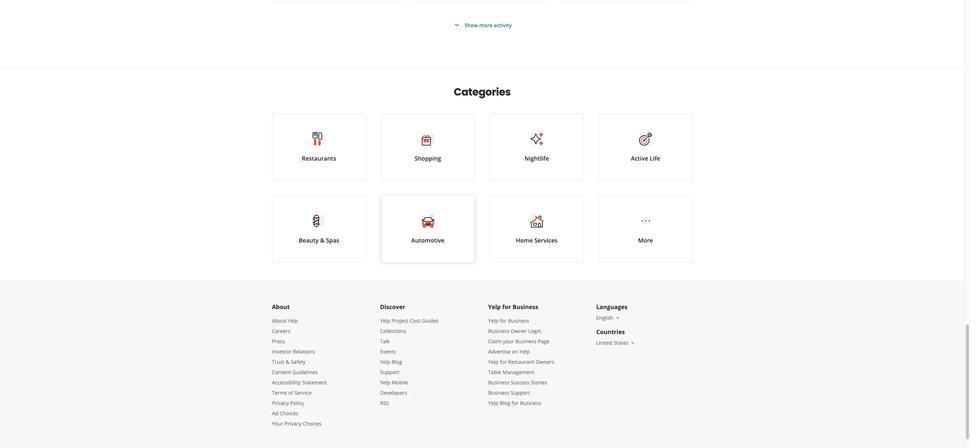 Task type: describe. For each thing, give the bounding box(es) containing it.
united states
[[596, 339, 628, 346]]

page
[[538, 338, 550, 345]]

owner
[[511, 328, 527, 335]]

for down 'business support' link
[[512, 400, 519, 407]]

events
[[380, 348, 396, 355]]

investor relations link
[[272, 348, 315, 355]]

categories
[[454, 85, 511, 99]]

active life link
[[599, 114, 693, 181]]

activity
[[494, 22, 512, 29]]

united
[[596, 339, 612, 346]]

& inside 'about yelp careers press investor relations trust & safety content guidelines accessibility statement terms of service privacy policy ad choices your privacy choices'
[[286, 359, 289, 366]]

0 horizontal spatial choices
[[280, 410, 298, 417]]

your privacy choices link
[[272, 420, 322, 427]]

16 chevron down v2 image for languages
[[615, 315, 621, 321]]

shopping
[[415, 154, 441, 163]]

safety
[[291, 359, 306, 366]]

claim
[[488, 338, 502, 345]]

about yelp careers press investor relations trust & safety content guidelines accessibility statement terms of service privacy policy ad choices your privacy choices
[[272, 317, 327, 427]]

yelp up claim on the right of the page
[[488, 317, 498, 324]]

of
[[288, 389, 293, 396]]

yelp for restaurant owners link
[[488, 359, 554, 366]]

press
[[272, 338, 285, 345]]

blog inside yelp project cost guides collections talk events yelp blog support yelp mobile developers rss
[[392, 359, 402, 366]]

project
[[392, 317, 408, 324]]

yelp up collections
[[380, 317, 390, 324]]

trust
[[272, 359, 284, 366]]

about yelp link
[[272, 317, 298, 324]]

more link
[[599, 196, 693, 263]]

16 chevron down v2 image for countries
[[630, 340, 636, 346]]

login
[[528, 328, 541, 335]]

automotive link
[[381, 196, 475, 263]]

more
[[479, 22, 493, 29]]

24 chevron down v2 image
[[453, 21, 462, 29]]

about for about
[[272, 303, 290, 311]]

careers link
[[272, 328, 291, 335]]

yelp up yelp for business link
[[488, 303, 501, 311]]

yelp project cost guides link
[[380, 317, 438, 324]]

statement
[[302, 379, 327, 386]]

yelp mobile link
[[380, 379, 408, 386]]

beauty & spas link
[[272, 196, 366, 263]]

countries
[[596, 328, 625, 336]]

collections link
[[380, 328, 406, 335]]

nightlife
[[525, 154, 549, 163]]

claim your business page link
[[488, 338, 550, 345]]

content
[[272, 369, 291, 376]]

category navigation section navigation
[[265, 68, 700, 281]]

success
[[511, 379, 530, 386]]

support link
[[380, 369, 399, 376]]

restaurant
[[508, 359, 534, 366]]

english
[[596, 314, 613, 321]]

business up claim on the right of the page
[[488, 328, 509, 335]]

show
[[465, 22, 478, 29]]

owners
[[536, 359, 554, 366]]

blog inside 'yelp for business business owner login claim your business page advertise on yelp yelp for restaurant owners table management business success stories business support yelp blog for business'
[[500, 400, 510, 407]]

1 vertical spatial privacy
[[285, 420, 302, 427]]

developers link
[[380, 389, 407, 396]]

for down advertise
[[500, 359, 507, 366]]

table management link
[[488, 369, 535, 376]]

your
[[503, 338, 514, 345]]

& inside "category navigation section" navigation
[[320, 236, 325, 245]]

service
[[295, 389, 312, 396]]

home services link
[[490, 196, 584, 263]]

stories
[[531, 379, 547, 386]]

languages
[[596, 303, 628, 311]]

cost
[[410, 317, 420, 324]]

events link
[[380, 348, 396, 355]]

english button
[[596, 314, 621, 321]]

for up yelp for business link
[[502, 303, 511, 311]]

guidelines
[[293, 369, 318, 376]]



Task type: vqa. For each thing, say whether or not it's contained in the screenshot.
Website
no



Task type: locate. For each thing, give the bounding box(es) containing it.
life
[[650, 154, 660, 163]]

policy
[[290, 400, 304, 407]]

restaurants
[[302, 154, 336, 163]]

0 vertical spatial 16 chevron down v2 image
[[615, 315, 621, 321]]

yelp up table
[[488, 359, 498, 366]]

yelp for business
[[488, 303, 538, 311]]

16 chevron down v2 image inside english popup button
[[615, 315, 621, 321]]

0 horizontal spatial 16 chevron down v2 image
[[615, 315, 621, 321]]

about up the about yelp link
[[272, 303, 290, 311]]

1 about from the top
[[272, 303, 290, 311]]

collections
[[380, 328, 406, 335]]

business up owner
[[508, 317, 529, 324]]

0 vertical spatial about
[[272, 303, 290, 311]]

0 horizontal spatial support
[[380, 369, 399, 376]]

ad
[[272, 410, 278, 417]]

support down the success
[[511, 389, 530, 396]]

yelp down support link
[[380, 379, 390, 386]]

relations
[[293, 348, 315, 355]]

automotive
[[411, 236, 445, 245]]

1 vertical spatial &
[[286, 359, 289, 366]]

states
[[614, 339, 628, 346]]

support inside yelp project cost guides collections talk events yelp blog support yelp mobile developers rss
[[380, 369, 399, 376]]

& right trust
[[286, 359, 289, 366]]

yelp right the on
[[520, 348, 530, 355]]

privacy down ad choices link
[[285, 420, 302, 427]]

business up yelp blog for business link
[[488, 389, 509, 396]]

more
[[638, 236, 653, 245]]

terms of service link
[[272, 389, 312, 396]]

1 vertical spatial 16 chevron down v2 image
[[630, 340, 636, 346]]

business down stories
[[520, 400, 541, 407]]

developers
[[380, 389, 407, 396]]

business owner login link
[[488, 328, 541, 335]]

blog up support link
[[392, 359, 402, 366]]

about up careers link
[[272, 317, 286, 324]]

0 vertical spatial blog
[[392, 359, 402, 366]]

yelp for business link
[[488, 317, 529, 324]]

16 chevron down v2 image down languages
[[615, 315, 621, 321]]

ad choices link
[[272, 410, 298, 417]]

investor
[[272, 348, 292, 355]]

1 horizontal spatial blog
[[500, 400, 510, 407]]

yelp blog for business link
[[488, 400, 541, 407]]

support inside 'yelp for business business owner login claim your business page advertise on yelp yelp for restaurant owners table management business success stories business support yelp blog for business'
[[511, 389, 530, 396]]

table
[[488, 369, 501, 376]]

blog
[[392, 359, 402, 366], [500, 400, 510, 407]]

yelp project cost guides collections talk events yelp blog support yelp mobile developers rss
[[380, 317, 438, 407]]

active
[[631, 154, 648, 163]]

press link
[[272, 338, 285, 345]]

rss
[[380, 400, 389, 407]]

talk
[[380, 338, 390, 345]]

yelp
[[488, 303, 501, 311], [288, 317, 298, 324], [380, 317, 390, 324], [488, 317, 498, 324], [520, 348, 530, 355], [380, 359, 390, 366], [488, 359, 498, 366], [380, 379, 390, 386], [488, 400, 498, 407]]

business support link
[[488, 389, 530, 396]]

yelp inside 'about yelp careers press investor relations trust & safety content guidelines accessibility statement terms of service privacy policy ad choices your privacy choices'
[[288, 317, 298, 324]]

advertise on yelp link
[[488, 348, 530, 355]]

talk link
[[380, 338, 390, 345]]

yelp down 'business support' link
[[488, 400, 498, 407]]

16 chevron down v2 image
[[615, 315, 621, 321], [630, 340, 636, 346]]

about inside 'about yelp careers press investor relations trust & safety content guidelines accessibility statement terms of service privacy policy ad choices your privacy choices'
[[272, 317, 286, 324]]

support down yelp blog link
[[380, 369, 399, 376]]

on
[[512, 348, 518, 355]]

privacy policy link
[[272, 400, 304, 407]]

yelp blog link
[[380, 359, 402, 366]]

& left spas
[[320, 236, 325, 245]]

advertise
[[488, 348, 511, 355]]

home
[[516, 236, 533, 245]]

blog down 'business support' link
[[500, 400, 510, 407]]

1 horizontal spatial choices
[[303, 420, 322, 427]]

business success stories link
[[488, 379, 547, 386]]

1 vertical spatial about
[[272, 317, 286, 324]]

1 vertical spatial blog
[[500, 400, 510, 407]]

support
[[380, 369, 399, 376], [511, 389, 530, 396]]

about for about yelp careers press investor relations trust & safety content guidelines accessibility statement terms of service privacy policy ad choices your privacy choices
[[272, 317, 286, 324]]

about
[[272, 303, 290, 311], [272, 317, 286, 324]]

1 horizontal spatial support
[[511, 389, 530, 396]]

services
[[535, 236, 558, 245]]

yelp for business business owner login claim your business page advertise on yelp yelp for restaurant owners table management business success stories business support yelp blog for business
[[488, 317, 554, 407]]

shopping link
[[381, 114, 475, 181]]

choices down policy
[[303, 420, 322, 427]]

active life
[[631, 154, 660, 163]]

explore recent activity section section
[[266, 0, 699, 68]]

0 horizontal spatial blog
[[392, 359, 402, 366]]

united states button
[[596, 339, 636, 346]]

mobile
[[392, 379, 408, 386]]

&
[[320, 236, 325, 245], [286, 359, 289, 366]]

restaurants link
[[272, 114, 366, 181]]

0 horizontal spatial &
[[286, 359, 289, 366]]

nightlife link
[[490, 114, 584, 181]]

business down owner
[[515, 338, 537, 345]]

show more activity
[[465, 22, 512, 29]]

0 vertical spatial choices
[[280, 410, 298, 417]]

1 horizontal spatial 16 chevron down v2 image
[[630, 340, 636, 346]]

trust & safety link
[[272, 359, 306, 366]]

careers
[[272, 328, 291, 335]]

1 vertical spatial choices
[[303, 420, 322, 427]]

beauty & spas
[[299, 236, 339, 245]]

discover
[[380, 303, 405, 311]]

accessibility statement link
[[272, 379, 327, 386]]

home services
[[516, 236, 558, 245]]

0 vertical spatial &
[[320, 236, 325, 245]]

business
[[513, 303, 538, 311], [508, 317, 529, 324], [488, 328, 509, 335], [515, 338, 537, 345], [488, 379, 509, 386], [488, 389, 509, 396], [520, 400, 541, 407]]

for up business owner login link
[[500, 317, 507, 324]]

business down table
[[488, 379, 509, 386]]

for
[[502, 303, 511, 311], [500, 317, 507, 324], [500, 359, 507, 366], [512, 400, 519, 407]]

0 vertical spatial privacy
[[272, 400, 289, 407]]

show more activity button
[[453, 21, 512, 29]]

1 vertical spatial support
[[511, 389, 530, 396]]

business up yelp for business link
[[513, 303, 538, 311]]

16 chevron down v2 image inside united states dropdown button
[[630, 340, 636, 346]]

choices
[[280, 410, 298, 417], [303, 420, 322, 427]]

rss link
[[380, 400, 389, 407]]

0 vertical spatial support
[[380, 369, 399, 376]]

2 about from the top
[[272, 317, 286, 324]]

your
[[272, 420, 283, 427]]

guides
[[422, 317, 438, 324]]

16 chevron down v2 image right states
[[630, 340, 636, 346]]

1 horizontal spatial &
[[320, 236, 325, 245]]

yelp up careers link
[[288, 317, 298, 324]]

choices down privacy policy link at the bottom left of the page
[[280, 410, 298, 417]]

privacy down the terms
[[272, 400, 289, 407]]

spas
[[326, 236, 339, 245]]

management
[[503, 369, 535, 376]]

terms
[[272, 389, 287, 396]]

yelp down events
[[380, 359, 390, 366]]

content guidelines link
[[272, 369, 318, 376]]



